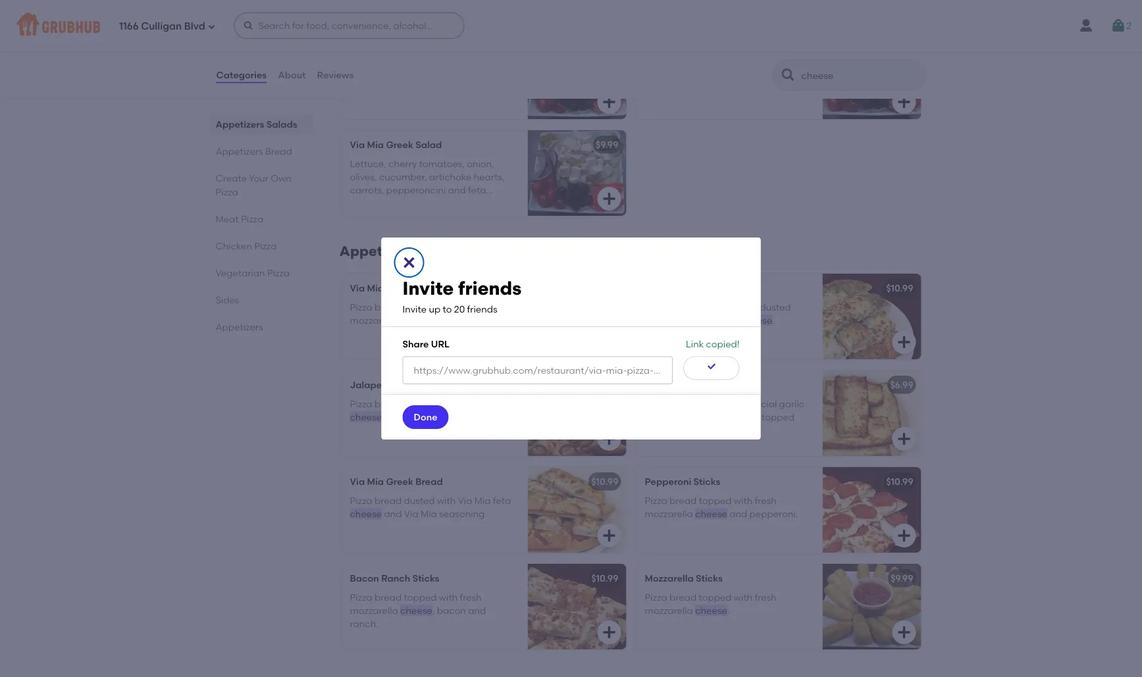 Task type: vqa. For each thing, say whether or not it's contained in the screenshot.


Task type: locate. For each thing, give the bounding box(es) containing it.
0 horizontal spatial olives,
[[350, 171, 377, 182]]

friends up "20"
[[458, 278, 522, 300]]

1 vertical spatial hearts,
[[474, 171, 505, 182]]

cheese down via mia greek bread
[[350, 508, 382, 520]]

cucumber,
[[414, 61, 462, 72], [752, 74, 800, 86], [379, 171, 427, 182]]

pizza bread topped with fresh mozzarella down cheesy
[[350, 301, 482, 326]]

2 horizontal spatial olives,
[[722, 74, 750, 86]]

via mia cheesy bread image
[[528, 274, 627, 359]]

$9.99 for lettuce, cherry tomatoes, onion, olives, cucumber, artichoke hearts, carrots, pepperoncini and feta
[[596, 139, 619, 150]]

hearts, down onion,
[[474, 171, 505, 182]]

2 invite from the top
[[403, 304, 427, 315]]

cucumber, inside lettuce, ham, cucumber, tomatoes, cheese
[[414, 61, 462, 72]]

pepperoncini inside , olives, pepperoncini and carrots.
[[416, 74, 476, 86]]

salad for via mia greek salad
[[416, 139, 442, 150]]

carrots. inside , olives, pepperoncini and carrots.
[[350, 88, 384, 99]]

1/2
[[645, 398, 658, 409]]

topped
[[404, 301, 437, 313], [406, 398, 439, 409], [762, 412, 795, 423], [699, 495, 732, 506], [404, 592, 437, 603], [699, 592, 732, 603]]

feta inside pizza bread dusted with via mia feta cheese and via mia seasoning.
[[493, 495, 511, 506]]

sides tab
[[216, 293, 308, 307]]

svg image inside the 2 button
[[1111, 18, 1127, 34]]

ranch
[[381, 573, 410, 584]]

peppers.
[[474, 412, 513, 423]]

dusted inside pizza bread dusted with via mia feta cheese and via mia seasoning.
[[404, 495, 435, 506]]

bread down via mia greek bread
[[375, 495, 402, 506]]

mozzarella down 'french'
[[666, 425, 714, 436]]

svg image for via mia pesto bread "image"
[[896, 334, 912, 350]]

dusted
[[760, 301, 791, 313], [404, 495, 435, 506]]

topped up cheese and pepperoni.
[[699, 495, 732, 506]]

svg image for pepperoni sticks image
[[896, 528, 912, 544]]

pizza bread topped with fresh mozzarella down mozzarella sticks
[[645, 592, 777, 616]]

bread up 'french'
[[675, 380, 702, 391]]

1 greek from the top
[[386, 139, 413, 150]]

0 horizontal spatial appetizers bread
[[216, 146, 292, 157]]

bread for pepperoni sticks
[[670, 495, 697, 506]]

. for mozzarella sticks
[[728, 605, 730, 616]]

sticks right mozzarella
[[696, 573, 723, 584]]

artichoke down onion,
[[429, 171, 472, 182]]

0 vertical spatial feta
[[468, 185, 486, 196]]

pizza up sides tab
[[267, 267, 290, 279]]

link copied!
[[686, 339, 740, 350]]

0 horizontal spatial hearts,
[[474, 171, 505, 182]]

create
[[216, 173, 247, 184]]

up
[[429, 304, 441, 315]]

1 vertical spatial ,
[[382, 74, 384, 86]]

appetizers down "sides"
[[216, 321, 263, 333]]

hearts, inside the , artichoke hearts, olives, cucumber, pepperoncini and carrots.
[[689, 74, 720, 86]]

bread, for and
[[375, 398, 404, 409]]

0 vertical spatial cucumber,
[[414, 61, 462, 72]]

fresh
[[460, 301, 482, 313], [666, 315, 688, 326], [755, 495, 777, 506], [460, 592, 482, 603], [755, 592, 777, 603]]

0 vertical spatial appetizers bread
[[216, 146, 292, 157]]

topped down cheesy
[[404, 301, 437, 313]]

invite up up
[[403, 278, 454, 300]]

jalapeno sticks image
[[528, 371, 627, 456]]

$9.99 for pizza bread topped with fresh mozzarella
[[891, 573, 914, 584]]

artichoke
[[645, 74, 687, 86], [429, 171, 472, 182]]

appetizers up appetizers bread tab
[[216, 119, 264, 130]]

2 carrots. from the left
[[727, 88, 761, 99]]

friends
[[458, 278, 522, 300], [467, 304, 498, 315]]

friends right "20"
[[467, 304, 498, 315]]

pesto
[[701, 301, 726, 313]]

0 horizontal spatial artichoke
[[429, 171, 472, 182]]

greek
[[386, 139, 413, 150], [386, 476, 413, 488]]

$10.99
[[886, 283, 914, 294], [591, 380, 619, 391], [591, 476, 619, 488], [886, 476, 914, 488], [591, 573, 619, 584]]

with inside pizza bread dusted with via mia feta cheese and via mia seasoning.
[[437, 495, 456, 506]]

appetizers bread up via mia cheesy bread
[[339, 243, 460, 260]]

1 vertical spatial bread,
[[375, 398, 404, 409]]

salad
[[410, 42, 436, 54], [718, 42, 744, 54], [416, 139, 442, 150]]

pizza down create
[[216, 186, 238, 198]]

appetizers up via mia cheesy bread
[[339, 243, 415, 260]]

olives, down ham,
[[387, 74, 414, 86]]

olives, up the carrots,
[[350, 171, 377, 182]]

appetizers bread
[[216, 146, 292, 157], [339, 243, 460, 260]]

cheese inside lettuce, ham, cucumber, tomatoes, cheese
[[350, 74, 382, 86]]

1 horizontal spatial olives,
[[387, 74, 414, 86]]

0 vertical spatial hearts,
[[689, 74, 720, 86]]

onion,
[[467, 158, 494, 169]]

greek up cherry
[[386, 139, 413, 150]]

0 vertical spatial greek
[[386, 139, 413, 150]]

sliced
[[404, 412, 430, 423]]

. inside lettuce, cherry tomatoes, onion, olives, cucumber, artichoke hearts, carrots, pepperoncini and feta .
[[382, 198, 384, 209]]

salad up cherry
[[416, 139, 442, 150]]

svg image for bacon ranch sticks image
[[601, 625, 617, 641]]

1 vertical spatial tomatoes,
[[419, 158, 465, 169]]

2 vertical spatial cucumber,
[[379, 171, 427, 182]]

cheese . down mozzarella sticks
[[695, 605, 730, 616]]

and
[[478, 74, 496, 86], [707, 88, 725, 99], [448, 185, 466, 196], [384, 412, 402, 423], [674, 412, 692, 423], [384, 508, 402, 520], [730, 508, 747, 520], [468, 605, 486, 616]]

bread inside pizza bread dusted with via mia feta cheese and via mia seasoning.
[[375, 495, 402, 506]]

tomatoes, inside lettuce, ham, cucumber, tomatoes, cheese
[[464, 61, 509, 72]]

bread, down the jalapeno sticks
[[375, 398, 404, 409]]

0 horizontal spatial dusted
[[404, 495, 435, 506]]

about button
[[277, 51, 307, 99]]

appetizers bread inside tab
[[216, 146, 292, 157]]

special
[[744, 398, 777, 409]]

svg image
[[243, 20, 254, 31], [601, 191, 617, 207], [401, 255, 417, 271], [896, 334, 912, 350], [896, 528, 912, 544], [601, 625, 617, 641], [896, 625, 912, 641]]

pizza down via mia greek bread
[[350, 495, 372, 506]]

artichoke inside lettuce, cherry tomatoes, onion, olives, cucumber, artichoke hearts, carrots, pepperoncini and feta .
[[429, 171, 472, 182]]

pizza down bacon
[[350, 592, 372, 603]]

1 vertical spatial lettuce,
[[350, 158, 386, 169]]

dusted right sauce,
[[760, 301, 791, 313]]

topped for pepperoni sticks
[[699, 495, 732, 506]]

, bacon and ranch.
[[350, 605, 486, 630]]

1 carrots. from the left
[[350, 88, 384, 99]]

cheese . down sauce,
[[740, 315, 775, 326]]

.
[[382, 198, 384, 209], [433, 315, 435, 326], [773, 315, 775, 326], [748, 425, 751, 436], [728, 605, 730, 616]]

bread, inside pizza bread, pesto sauce, dusted with fresh mozzarella
[[670, 301, 699, 313]]

sticks
[[396, 380, 422, 391], [694, 476, 721, 488], [413, 573, 439, 584], [696, 573, 723, 584]]

tomatoes,
[[464, 61, 509, 72], [419, 158, 465, 169]]

cheese . down spices, at the right bottom of the page
[[716, 425, 751, 436]]

bread up own
[[265, 146, 292, 157]]

share
[[403, 339, 429, 350]]

mia up seasoning. on the bottom of page
[[475, 495, 491, 506]]

pizza bread topped with fresh mozzarella for bacon ranch sticks
[[350, 592, 482, 616]]

topped up done
[[406, 398, 439, 409]]

lettuce,
[[350, 61, 386, 72], [350, 158, 386, 169]]

, inside the , artichoke hearts, olives, cucumber, pepperoncini and carrots.
[[763, 61, 766, 72]]

0 vertical spatial lettuce,
[[350, 61, 386, 72]]

0 vertical spatial ,
[[763, 61, 766, 72]]

appetizers
[[216, 119, 264, 130], [216, 146, 263, 157], [339, 243, 415, 260], [216, 321, 263, 333]]

2 greek from the top
[[386, 476, 413, 488]]

1 horizontal spatial carrots.
[[727, 88, 761, 99]]

meat pizza tab
[[216, 212, 308, 226]]

fresh for bacon ranch sticks
[[460, 592, 482, 603]]

pepperoncini down via mia chef salad
[[416, 74, 476, 86]]

vegetarian pizza
[[216, 267, 290, 279]]

and inside 1/2 loaf french bread. special garlic sauce and via mia spices, topped with mozzarella
[[674, 412, 692, 423]]

topped down mozzarella sticks
[[699, 592, 732, 603]]

fresh for pepperoni sticks
[[755, 495, 777, 506]]

sticks up sliced
[[396, 380, 422, 391]]

Search Via Mia Pizza search field
[[800, 69, 901, 82]]

lettuce, inside lettuce, cherry tomatoes, onion, olives, cucumber, artichoke hearts, carrots, pepperoncini and feta .
[[350, 158, 386, 169]]

pizza bread, pesto sauce, dusted with fresh mozzarella
[[645, 301, 791, 326]]

mozzarella down via mia cheesy bread
[[350, 315, 398, 326]]

pizza bread topped with fresh mozzarella down ranch
[[350, 592, 482, 616]]

0 horizontal spatial bread,
[[375, 398, 404, 409]]

pizza inside pizza bread dusted with via mia feta cheese and via mia seasoning.
[[350, 495, 372, 506]]

bread down mozzarella sticks
[[670, 592, 697, 603]]

vegetarian pizza tab
[[216, 266, 308, 280]]

topped for bacon ranch sticks
[[404, 592, 437, 603]]

pepperoncini
[[416, 74, 476, 86], [645, 88, 705, 99], [386, 185, 446, 196]]

mia
[[367, 42, 384, 54], [662, 42, 679, 54], [367, 139, 384, 150], [367, 283, 384, 294], [711, 412, 727, 423], [367, 476, 384, 488], [475, 495, 491, 506], [421, 508, 437, 520]]

cheese inside pizza bread dusted with via mia feta cheese and via mia seasoning.
[[350, 508, 382, 520]]

,
[[763, 61, 766, 72], [382, 74, 384, 86], [433, 605, 435, 616]]

cheese down via mia chef salad
[[350, 74, 382, 86]]

, artichoke hearts, olives, cucumber, pepperoncini and carrots.
[[645, 61, 800, 99]]

, inside , olives, pepperoncini and carrots.
[[382, 74, 384, 86]]

topped down garlic
[[762, 412, 795, 423]]

bread down via mia cheesy bread
[[375, 301, 402, 313]]

bread
[[375, 301, 402, 313], [375, 495, 402, 506], [670, 495, 697, 506], [375, 592, 402, 603], [670, 592, 697, 603]]

2
[[1127, 20, 1132, 31]]

1 invite from the top
[[403, 278, 454, 300]]

lettuce, up the carrots,
[[350, 158, 386, 169]]

2 vertical spatial pepperoncini
[[386, 185, 446, 196]]

sticks right pepperoni
[[694, 476, 721, 488]]

greek for salad
[[386, 139, 413, 150]]

olives,
[[387, 74, 414, 86], [722, 74, 750, 86], [350, 171, 377, 182]]

feta
[[468, 185, 486, 196], [493, 495, 511, 506]]

tomatoes, inside lettuce, cherry tomatoes, onion, olives, cucumber, artichoke hearts, carrots, pepperoncini and feta .
[[419, 158, 465, 169]]

salad for via mia garden salad
[[718, 42, 744, 54]]

mozzarella sticks image
[[823, 564, 922, 650]]

svg image
[[1111, 18, 1127, 34], [208, 23, 216, 31], [601, 94, 617, 110], [896, 94, 912, 110], [706, 361, 717, 372], [601, 431, 617, 447], [896, 431, 912, 447], [601, 528, 617, 544]]

via mia pesto bread image
[[823, 274, 922, 359]]

1 horizontal spatial dusted
[[760, 301, 791, 313]]

0 vertical spatial $9.99
[[596, 42, 619, 54]]

pizza bread topped with fresh mozzarella down pepperoni sticks
[[645, 495, 777, 520]]

1 vertical spatial $9.99
[[596, 139, 619, 150]]

0 vertical spatial pepperoncini
[[416, 74, 476, 86]]

sauce
[[645, 412, 672, 423]]

0 vertical spatial dusted
[[760, 301, 791, 313]]

mia left 'chef'
[[367, 42, 384, 54]]

1 horizontal spatial bread,
[[670, 301, 699, 313]]

lettuce, down via mia chef salad
[[350, 61, 386, 72]]

via mia greek bread image
[[528, 467, 627, 553]]

0 vertical spatial tomatoes,
[[464, 61, 509, 72]]

chicken pizza tab
[[216, 239, 308, 253]]

artichoke down via mia garden salad
[[645, 74, 687, 86]]

, for cucumber,
[[763, 61, 766, 72]]

1 vertical spatial feta
[[493, 495, 511, 506]]

, left "search icon"
[[763, 61, 766, 72]]

1 horizontal spatial ,
[[433, 605, 435, 616]]

bread for mozzarella sticks
[[670, 592, 697, 603]]

topped for via mia cheesy bread
[[404, 301, 437, 313]]

pepperoni
[[645, 476, 692, 488]]

salad right garden
[[718, 42, 744, 54]]

$10.99 for cheese and pepperoni.
[[886, 476, 914, 488]]

1 vertical spatial cucumber,
[[752, 74, 800, 86]]

cheese . for mozzarella sticks
[[695, 605, 730, 616]]

mia down bread.
[[711, 412, 727, 423]]

1 vertical spatial greek
[[386, 476, 413, 488]]

2 vertical spatial ,
[[433, 605, 435, 616]]

greek up pizza bread dusted with via mia feta cheese and via mia seasoning.
[[386, 476, 413, 488]]

appetizers bread down appetizers salads
[[216, 146, 292, 157]]

bread for bacon ranch sticks
[[375, 592, 402, 603]]

pepperoncini down via mia garden salad
[[645, 88, 705, 99]]

dusted down via mia greek bread
[[404, 495, 435, 506]]

cheese down jalapeno
[[350, 412, 382, 423]]

via mia chef salad image
[[528, 34, 627, 119]]

with inside 1/2 loaf french bread. special garlic sauce and via mia spices, topped with mozzarella
[[645, 425, 664, 436]]

hearts, down garden
[[689, 74, 720, 86]]

mia inside 1/2 loaf french bread. special garlic sauce and via mia spices, topped with mozzarella
[[711, 412, 727, 423]]

1 horizontal spatial feta
[[493, 495, 511, 506]]

bread, inside pizza bread, topped with mozarella cheese and sliced jalapeno peppers.
[[375, 398, 404, 409]]

1 horizontal spatial hearts,
[[689, 74, 720, 86]]

mozzarella down pepperoni
[[645, 508, 693, 520]]

cheese down mozzarella sticks
[[695, 605, 728, 616]]

, down via mia chef salad
[[382, 74, 384, 86]]

0 horizontal spatial ,
[[382, 74, 384, 86]]

bread, left pesto
[[670, 301, 699, 313]]

cheese .
[[400, 315, 435, 326], [740, 315, 775, 326], [716, 425, 751, 436], [695, 605, 730, 616]]

appetizers salads tab
[[216, 117, 308, 131]]

mia up pizza bread dusted with via mia feta cheese and via mia seasoning.
[[367, 476, 384, 488]]

$6.99
[[890, 380, 914, 391]]

meat pizza
[[216, 213, 263, 225]]

pizza down jalapeno
[[350, 398, 372, 409]]

1 lettuce, from the top
[[350, 61, 386, 72]]

and inside the , artichoke hearts, olives, cucumber, pepperoncini and carrots.
[[707, 88, 725, 99]]

invite
[[403, 278, 454, 300], [403, 304, 427, 315]]

to
[[443, 304, 452, 315]]

via mia garden salad image
[[823, 34, 922, 119]]

1 horizontal spatial artichoke
[[645, 74, 687, 86]]

2 horizontal spatial ,
[[763, 61, 766, 72]]

0 vertical spatial artichoke
[[645, 74, 687, 86]]

2 lettuce, from the top
[[350, 158, 386, 169]]

salad up lettuce, ham, cucumber, tomatoes, cheese
[[410, 42, 436, 54]]

1 vertical spatial pepperoncini
[[645, 88, 705, 99]]

reviews
[[317, 69, 354, 81]]

cheese
[[350, 74, 382, 86], [400, 315, 433, 326], [740, 315, 773, 326], [350, 412, 382, 423], [716, 425, 748, 436], [350, 508, 382, 520], [695, 508, 728, 520], [400, 605, 433, 616], [695, 605, 728, 616]]

mia left seasoning. on the bottom of page
[[421, 508, 437, 520]]

1 vertical spatial appetizers bread
[[339, 243, 460, 260]]

0 vertical spatial invite
[[403, 278, 454, 300]]

1 vertical spatial dusted
[[404, 495, 435, 506]]

, left bacon
[[433, 605, 435, 616]]

share url
[[403, 339, 450, 350]]

$10.99 for pizza bread, topped with mozarella cheese and sliced jalapeno peppers.
[[591, 380, 619, 391]]

cheese left bacon
[[400, 605, 433, 616]]

bread down bacon ranch sticks
[[375, 592, 402, 603]]

olives, inside lettuce, cherry tomatoes, onion, olives, cucumber, artichoke hearts, carrots, pepperoncini and feta .
[[350, 171, 377, 182]]

2 vertical spatial $9.99
[[891, 573, 914, 584]]

topped up , bacon and ranch.
[[404, 592, 437, 603]]

with inside pizza bread, topped with mozarella cheese and sliced jalapeno peppers.
[[441, 398, 460, 409]]

mozzarella down pesto
[[690, 315, 738, 326]]

$9.99
[[596, 42, 619, 54], [596, 139, 619, 150], [891, 573, 914, 584]]

mozzarella inside 1/2 loaf french bread. special garlic sauce and via mia spices, topped with mozzarella
[[666, 425, 714, 436]]

mozzarella for via mia cheesy bread
[[350, 315, 398, 326]]

olives, down via mia garden salad
[[722, 74, 750, 86]]

1 vertical spatial artichoke
[[429, 171, 472, 182]]

0 vertical spatial bread,
[[670, 301, 699, 313]]

mozzarella
[[350, 315, 398, 326], [690, 315, 738, 326], [666, 425, 714, 436], [645, 508, 693, 520], [350, 605, 398, 616], [645, 605, 693, 616]]

cheese and pepperoni.
[[695, 508, 798, 520]]

cheesy
[[386, 283, 420, 294]]

own
[[271, 173, 291, 184]]

and inside lettuce, cherry tomatoes, onion, olives, cucumber, artichoke hearts, carrots, pepperoncini and feta .
[[448, 185, 466, 196]]

pizza bread dusted with via mia feta cheese and via mia seasoning.
[[350, 495, 511, 520]]

mozzarella inside pizza bread, pesto sauce, dusted with fresh mozzarella
[[690, 315, 738, 326]]

cheese . up share
[[400, 315, 435, 326]]

mozzarella up ranch.
[[350, 605, 398, 616]]

via mia greek salad image
[[528, 130, 627, 216]]

. for via mia cheesy bread
[[433, 315, 435, 326]]

None text field
[[403, 357, 673, 384]]

0 horizontal spatial feta
[[468, 185, 486, 196]]

appetizers up create
[[216, 146, 263, 157]]

0 horizontal spatial carrots.
[[350, 88, 384, 99]]

pepperoncini down cherry
[[386, 185, 446, 196]]

pizza left pesto
[[645, 301, 667, 313]]

carrots.
[[350, 88, 384, 99], [727, 88, 761, 99]]

lettuce, for olives,
[[350, 158, 386, 169]]

1 vertical spatial invite
[[403, 304, 427, 315]]

cheese down pepperoni sticks
[[695, 508, 728, 520]]

mozzarella down mozzarella
[[645, 605, 693, 616]]

invite left up
[[403, 304, 427, 315]]

pizza inside pizza bread, pesto sauce, dusted with fresh mozzarella
[[645, 301, 667, 313]]

cucumber, inside the , artichoke hearts, olives, cucumber, pepperoncini and carrots.
[[752, 74, 800, 86]]

pizza bread topped with fresh mozzarella
[[350, 301, 482, 326], [645, 495, 777, 520], [350, 592, 482, 616], [645, 592, 777, 616]]

bread down pepperoni sticks
[[670, 495, 697, 506]]

reviews button
[[316, 51, 354, 99]]

sticks right ranch
[[413, 573, 439, 584]]

mia left cheesy
[[367, 283, 384, 294]]

lettuce, inside lettuce, ham, cucumber, tomatoes, cheese
[[350, 61, 386, 72]]

jalapeno
[[432, 412, 472, 423]]

mozzarella for bacon ranch sticks
[[350, 605, 398, 616]]

pizza inside create your own pizza
[[216, 186, 238, 198]]

garden
[[681, 42, 715, 54]]



Task type: describe. For each thing, give the bounding box(es) containing it.
0 vertical spatial friends
[[458, 278, 522, 300]]

ranch.
[[350, 619, 378, 630]]

and inside , bacon and ranch.
[[468, 605, 486, 616]]

spices,
[[729, 412, 760, 423]]

appetizers tab
[[216, 320, 308, 334]]

bacon ranch sticks
[[350, 573, 439, 584]]

pizza down pepperoni
[[645, 495, 667, 506]]

mozarella
[[462, 398, 506, 409]]

artichoke inside the , artichoke hearts, olives, cucumber, pepperoncini and carrots.
[[645, 74, 687, 86]]

copied!
[[706, 339, 740, 350]]

via mia garden salad
[[645, 42, 744, 54]]

bread, for fresh
[[670, 301, 699, 313]]

olives, inside , olives, pepperoncini and carrots.
[[387, 74, 414, 86]]

cucumber, inside lettuce, cherry tomatoes, onion, olives, cucumber, artichoke hearts, carrots, pepperoncini and feta .
[[379, 171, 427, 182]]

lettuce, for cheese
[[350, 61, 386, 72]]

bacon
[[437, 605, 466, 616]]

your
[[249, 173, 269, 184]]

1166
[[119, 20, 139, 32]]

appetizers inside appetizers tab
[[216, 321, 263, 333]]

ham,
[[389, 61, 412, 72]]

cheese down spices, at the right bottom of the page
[[716, 425, 748, 436]]

pepperoni sticks
[[645, 476, 721, 488]]

$10.99 for pizza bread dusted with via mia feta cheese and via mia seasoning.
[[591, 476, 619, 488]]

carrots,
[[350, 185, 384, 196]]

garlic
[[779, 398, 805, 409]]

sides
[[216, 294, 239, 306]]

olives, inside the , artichoke hearts, olives, cucumber, pepperoncini and carrots.
[[722, 74, 750, 86]]

done button
[[403, 405, 449, 429]]

sticks for jalapeno sticks
[[396, 380, 422, 391]]

pepperoni sticks image
[[823, 467, 922, 553]]

, for carrots.
[[382, 74, 384, 86]]

categories button
[[216, 51, 267, 99]]

cheese . for garlic bread
[[716, 425, 751, 436]]

bread up 'invite friends invite up to 20 friends'
[[418, 243, 460, 260]]

with inside pizza bread, pesto sauce, dusted with fresh mozzarella
[[645, 315, 664, 326]]

lettuce, cherry tomatoes, onion, olives, cucumber, artichoke hearts, carrots, pepperoncini and feta .
[[350, 158, 505, 209]]

via mia greek salad
[[350, 139, 442, 150]]

mozzarella
[[645, 573, 694, 584]]

mozzarella for mozzarella sticks
[[645, 605, 693, 616]]

and inside pizza bread dusted with via mia feta cheese and via mia seasoning.
[[384, 508, 402, 520]]

mia left garden
[[662, 42, 679, 54]]

bread up up
[[422, 283, 449, 294]]

cherry
[[389, 158, 417, 169]]

main navigation navigation
[[0, 0, 1142, 51]]

. for garlic bread
[[748, 425, 751, 436]]

lettuce, ham, cucumber, tomatoes, cheese
[[350, 61, 509, 86]]

chicken pizza
[[216, 240, 277, 252]]

create your own pizza tab
[[216, 171, 308, 199]]

search icon image
[[781, 67, 796, 83]]

svg image for mozzarella sticks image
[[896, 625, 912, 641]]

hearts, inside lettuce, cherry tomatoes, onion, olives, cucumber, artichoke hearts, carrots, pepperoncini and feta .
[[474, 171, 505, 182]]

mozzarella sticks
[[645, 573, 723, 584]]

french
[[680, 398, 710, 409]]

greek for bread
[[386, 476, 413, 488]]

cheese up share
[[400, 315, 433, 326]]

cheese down sauce,
[[740, 315, 773, 326]]

pizza right meat
[[241, 213, 263, 225]]

sticks for mozzarella sticks
[[696, 573, 723, 584]]

vegetarian
[[216, 267, 265, 279]]

categories
[[216, 69, 267, 81]]

fresh for mozzarella sticks
[[755, 592, 777, 603]]

loaf
[[660, 398, 677, 409]]

svg image inside main navigation navigation
[[243, 20, 254, 31]]

2 button
[[1111, 14, 1132, 38]]

pizza inside pizza bread, topped with mozarella cheese and sliced jalapeno peppers.
[[350, 398, 372, 409]]

cheese inside pizza bread, topped with mozarella cheese and sliced jalapeno peppers.
[[350, 412, 382, 423]]

20
[[454, 304, 465, 315]]

pizza bread topped with fresh mozzarella for via mia cheesy bread
[[350, 301, 482, 326]]

via inside 1/2 loaf french bread. special garlic sauce and via mia spices, topped with mozzarella
[[694, 412, 708, 423]]

pepperoncini inside the , artichoke hearts, olives, cucumber, pepperoncini and carrots.
[[645, 88, 705, 99]]

pizza bread topped with fresh mozzarella for pepperoni sticks
[[645, 495, 777, 520]]

fresh inside pizza bread, pesto sauce, dusted with fresh mozzarella
[[666, 315, 688, 326]]

bread for via mia cheesy bread
[[375, 301, 402, 313]]

bread inside tab
[[265, 146, 292, 157]]

appetizers salads
[[216, 119, 297, 130]]

blvd
[[184, 20, 205, 32]]

jalapeno
[[350, 380, 393, 391]]

create your own pizza
[[216, 173, 291, 198]]

appetizers inside appetizers salads tab
[[216, 119, 264, 130]]

1 vertical spatial friends
[[467, 304, 498, 315]]

fresh for via mia cheesy bread
[[460, 301, 482, 313]]

salads
[[267, 119, 297, 130]]

appetizers bread tab
[[216, 144, 308, 158]]

pizza bread topped with fresh mozzarella for mozzarella sticks
[[645, 592, 777, 616]]

bread.
[[712, 398, 742, 409]]

$10.99 for cheese .
[[886, 283, 914, 294]]

meat
[[216, 213, 239, 225]]

mia up the carrots,
[[367, 139, 384, 150]]

, olives, pepperoncini and carrots.
[[350, 74, 496, 99]]

1 horizontal spatial appetizers bread
[[339, 243, 460, 260]]

topped inside pizza bread, topped with mozarella cheese and sliced jalapeno peppers.
[[406, 398, 439, 409]]

invite friends invite up to 20 friends
[[403, 278, 522, 315]]

pizza bread, topped with mozarella cheese and sliced jalapeno peppers.
[[350, 398, 513, 423]]

done
[[414, 412, 438, 423]]

jalapeno sticks
[[350, 380, 422, 391]]

topped for mozzarella sticks
[[699, 592, 732, 603]]

via mia cheesy bread
[[350, 283, 449, 294]]

mozzarella for pepperoni sticks
[[645, 508, 693, 520]]

cheese . for via mia cheesy bread
[[400, 315, 435, 326]]

about
[[278, 69, 306, 81]]

garlic
[[645, 380, 673, 391]]

link
[[686, 339, 704, 350]]

1166 culligan blvd
[[119, 20, 205, 32]]

and inside pizza bread, topped with mozarella cheese and sliced jalapeno peppers.
[[384, 412, 402, 423]]

garlic bread image
[[823, 371, 922, 456]]

via mia greek bread
[[350, 476, 443, 488]]

url
[[431, 339, 450, 350]]

culligan
[[141, 20, 182, 32]]

sticks for pepperoni sticks
[[694, 476, 721, 488]]

pepperoncini inside lettuce, cherry tomatoes, onion, olives, cucumber, artichoke hearts, carrots, pepperoncini and feta .
[[386, 185, 446, 196]]

chicken
[[216, 240, 252, 252]]

dusted inside pizza bread, pesto sauce, dusted with fresh mozzarella
[[760, 301, 791, 313]]

garlic bread
[[645, 380, 702, 391]]

bacon ranch sticks image
[[528, 564, 627, 650]]

via mia chef salad
[[350, 42, 436, 54]]

bread up pizza bread dusted with via mia feta cheese and via mia seasoning.
[[416, 476, 443, 488]]

pizza up vegetarian pizza tab
[[254, 240, 277, 252]]

appetizers inside appetizers bread tab
[[216, 146, 263, 157]]

pizza down via mia cheesy bread
[[350, 301, 372, 313]]

topped inside 1/2 loaf french bread. special garlic sauce and via mia spices, topped with mozzarella
[[762, 412, 795, 423]]

salad for via mia chef salad
[[410, 42, 436, 54]]

feta inside lettuce, cherry tomatoes, onion, olives, cucumber, artichoke hearts, carrots, pepperoncini and feta .
[[468, 185, 486, 196]]

1/2 loaf french bread. special garlic sauce and via mia spices, topped with mozzarella
[[645, 398, 805, 436]]

$8.99
[[890, 42, 914, 54]]

bacon
[[350, 573, 379, 584]]

chef
[[386, 42, 408, 54]]

pizza down mozzarella
[[645, 592, 667, 603]]

sauce,
[[729, 301, 758, 313]]

carrots. inside the , artichoke hearts, olives, cucumber, pepperoncini and carrots.
[[727, 88, 761, 99]]

seasoning.
[[439, 508, 487, 520]]

and inside , olives, pepperoncini and carrots.
[[478, 74, 496, 86]]

svg image for via mia greek salad image
[[601, 191, 617, 207]]

, inside , bacon and ranch.
[[433, 605, 435, 616]]

$9.99 for lettuce, ham, cucumber, tomatoes,
[[596, 42, 619, 54]]

pepperoni.
[[750, 508, 798, 520]]



